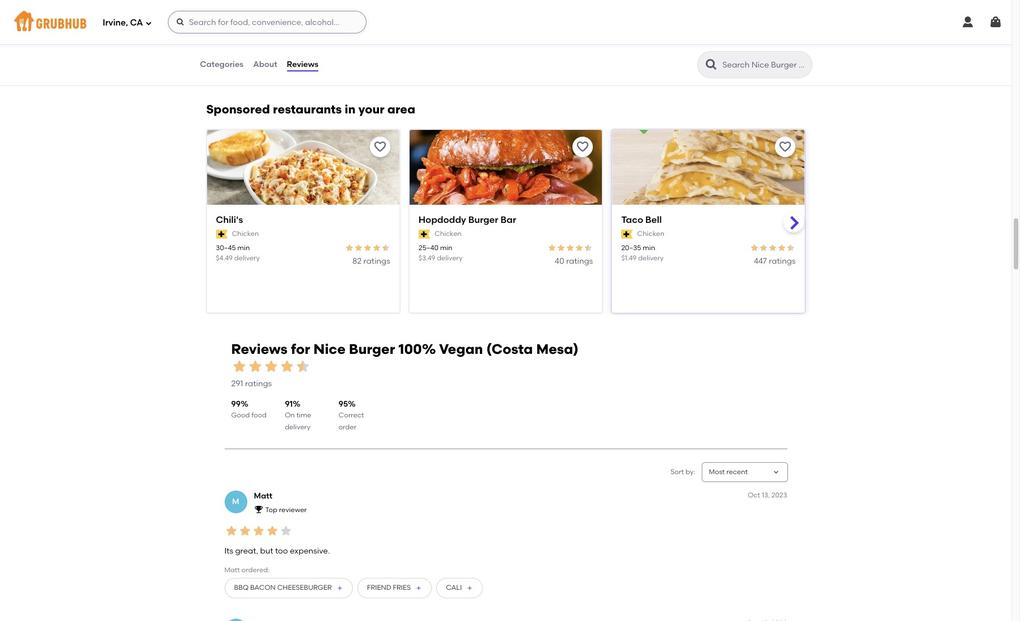 Task type: vqa. For each thing, say whether or not it's contained in the screenshot.
Hopdoddy Burger Bar subscription pass Icon
yes



Task type: locate. For each thing, give the bounding box(es) containing it.
svg image
[[961, 15, 975, 29], [176, 18, 185, 27]]

2 chicken from the left
[[435, 230, 462, 238]]

chicken down hopdoddy
[[435, 230, 462, 238]]

(costa
[[486, 341, 533, 358]]

1 subscription pass image from the left
[[216, 230, 227, 239]]

hopdoddy
[[419, 215, 466, 226]]

bbq bacon cheeseburger
[[234, 584, 332, 592]]

2 horizontal spatial plus icon image
[[466, 585, 473, 592]]

reviews for nice burger 100% vegan (costa mesa)
[[231, 341, 579, 358]]

2 horizontal spatial save this restaurant button
[[775, 137, 796, 157]]

min right 30–45
[[238, 244, 250, 252]]

matt for matt ordered:
[[224, 566, 240, 574]]

matt up trophy icon
[[254, 492, 272, 501]]

save this restaurant button for taco
[[775, 137, 796, 157]]

subscription pass image
[[216, 230, 227, 239], [621, 230, 633, 239]]

delivery right the $3.49
[[437, 254, 463, 262]]

chicken down the bell
[[637, 230, 664, 238]]

ratings for taco bell
[[769, 256, 796, 266]]

1 vertical spatial burger
[[349, 341, 395, 358]]

delivery right $4.49
[[234, 254, 260, 262]]

2 save this restaurant image from the left
[[779, 140, 792, 154]]

ordered:
[[242, 566, 270, 574]]

447 ratings
[[754, 256, 796, 266]]

too
[[275, 547, 288, 556]]

irvine, ca
[[103, 17, 143, 28]]

about button
[[253, 44, 278, 85]]

min right 20–35
[[643, 244, 655, 252]]

plus icon image inside cali button
[[466, 585, 473, 592]]

plus icon image right cheeseburger
[[336, 585, 343, 592]]

reviews
[[287, 59, 318, 69], [231, 341, 288, 358]]

save this restaurant image for taco bell
[[779, 140, 792, 154]]

delivery right $1.49
[[638, 254, 664, 262]]

30–45 min $4.49 delivery
[[216, 244, 260, 262]]

3 min from the left
[[643, 244, 655, 252]]

82
[[352, 256, 362, 266]]

3 plus icon image from the left
[[466, 585, 473, 592]]

2 horizontal spatial min
[[643, 244, 655, 252]]

plus icon image inside the bbq bacon cheeseburger button
[[336, 585, 343, 592]]

expensive.
[[290, 547, 330, 556]]

ratings
[[363, 256, 390, 266], [566, 256, 593, 266], [769, 256, 796, 266], [245, 379, 272, 388]]

subscription pass image up 30–45
[[216, 230, 227, 239]]

chicken for chili's
[[232, 230, 259, 238]]

82 ratings
[[352, 256, 390, 266]]

20–35 min $1.49 delivery
[[621, 244, 664, 262]]

1 horizontal spatial burger
[[468, 215, 498, 226]]

0 horizontal spatial svg image
[[145, 20, 152, 26]]

0 horizontal spatial matt
[[224, 566, 240, 574]]

min inside 25–40 min $3.49 delivery
[[440, 244, 452, 252]]

taco bell link
[[621, 214, 796, 227]]

1 save this restaurant image from the left
[[576, 140, 590, 154]]

min inside 20–35 min $1.49 delivery
[[643, 244, 655, 252]]

delivery down time
[[285, 423, 311, 431]]

delivery inside 20–35 min $1.49 delivery
[[638, 254, 664, 262]]

delivery inside 25–40 min $3.49 delivery
[[437, 254, 463, 262]]

0 vertical spatial reviews
[[287, 59, 318, 69]]

1 horizontal spatial save this restaurant button
[[573, 137, 593, 157]]

1 min from the left
[[238, 244, 250, 252]]

ratings right '447' on the top of the page
[[769, 256, 796, 266]]

vegan
[[439, 341, 483, 358]]

most recent
[[709, 468, 748, 476]]

2 plus icon image from the left
[[415, 585, 422, 592]]

delivery
[[234, 254, 260, 262], [437, 254, 463, 262], [638, 254, 664, 262], [285, 423, 311, 431]]

plus icon image right fries
[[415, 585, 422, 592]]

2 save this restaurant button from the left
[[573, 137, 593, 157]]

bacon
[[250, 584, 276, 592]]

1 horizontal spatial chicken
[[435, 230, 462, 238]]

Sort by: field
[[709, 468, 748, 477]]

ratings for hopdoddy burger bar
[[566, 256, 593, 266]]

subscription pass image for chili's
[[216, 230, 227, 239]]

1 plus icon image from the left
[[336, 585, 343, 592]]

subscription pass image up 20–35
[[621, 230, 633, 239]]

291 ratings
[[231, 379, 272, 388]]

0 horizontal spatial plus icon image
[[336, 585, 343, 592]]

Search Nice Burger 100% Vegan (Costa Mesa) search field
[[721, 60, 808, 70]]

ratings right 291
[[245, 379, 272, 388]]

3 chicken from the left
[[637, 230, 664, 238]]

sort by:
[[671, 468, 695, 476]]

2 subscription pass image from the left
[[621, 230, 633, 239]]

0 horizontal spatial min
[[238, 244, 250, 252]]

1 chicken from the left
[[232, 230, 259, 238]]

in
[[345, 102, 356, 117]]

reviews inside button
[[287, 59, 318, 69]]

plus icon image
[[336, 585, 343, 592], [415, 585, 422, 592], [466, 585, 473, 592]]

fries
[[393, 584, 411, 592]]

91
[[285, 399, 293, 409]]

25–40
[[419, 244, 439, 252]]

ratings for chili's
[[363, 256, 390, 266]]

min right 25–40
[[440, 244, 452, 252]]

chicken up "30–45 min $4.49 delivery"
[[232, 230, 259, 238]]

cali button
[[436, 578, 483, 599]]

30–45
[[216, 244, 236, 252]]

save this restaurant button for hopdoddy
[[573, 137, 593, 157]]

reviews up 291 ratings
[[231, 341, 288, 358]]

save this restaurant image
[[576, 140, 590, 154], [779, 140, 792, 154]]

nice
[[314, 341, 346, 358]]

burger left bar
[[468, 215, 498, 226]]

1 horizontal spatial plus icon image
[[415, 585, 422, 592]]

matt down the its
[[224, 566, 240, 574]]

about
[[253, 59, 277, 69]]

bbq bacon cheeseburger button
[[224, 578, 353, 599]]

friend fries
[[367, 584, 411, 592]]

1 vertical spatial matt
[[224, 566, 240, 574]]

1 horizontal spatial save this restaurant image
[[779, 140, 792, 154]]

1 horizontal spatial subscription pass image
[[621, 230, 633, 239]]

chicken
[[232, 230, 259, 238], [435, 230, 462, 238], [637, 230, 664, 238]]

3 save this restaurant button from the left
[[775, 137, 796, 157]]

save this restaurant button
[[370, 137, 390, 157], [573, 137, 593, 157], [775, 137, 796, 157]]

2 horizontal spatial chicken
[[637, 230, 664, 238]]

sort
[[671, 468, 684, 476]]

0 vertical spatial burger
[[468, 215, 498, 226]]

burger right nice
[[349, 341, 395, 358]]

reviews for reviews for nice burger 100% vegan (costa mesa)
[[231, 341, 288, 358]]

sponsored
[[206, 102, 270, 117]]

1 horizontal spatial min
[[440, 244, 452, 252]]

0 horizontal spatial save this restaurant button
[[370, 137, 390, 157]]

plus icon image right the cali
[[466, 585, 473, 592]]

min
[[238, 244, 250, 252], [440, 244, 452, 252], [643, 244, 655, 252]]

20–35
[[621, 244, 641, 252]]

oct
[[748, 492, 760, 500]]

bbq
[[234, 584, 249, 592]]

star icon image
[[345, 244, 354, 253], [354, 244, 363, 253], [363, 244, 372, 253], [372, 244, 381, 253], [381, 244, 390, 253], [381, 244, 390, 253], [548, 244, 557, 253], [557, 244, 566, 253], [566, 244, 575, 253], [575, 244, 584, 253], [584, 244, 593, 253], [584, 244, 593, 253], [750, 244, 760, 253], [760, 244, 769, 253], [769, 244, 778, 253], [778, 244, 787, 253], [787, 244, 796, 253], [787, 244, 796, 253], [231, 359, 247, 375], [247, 359, 263, 375], [263, 359, 279, 375], [279, 359, 295, 375], [295, 359, 311, 375], [295, 359, 311, 375], [224, 524, 238, 538], [238, 524, 252, 538], [252, 524, 265, 538], [265, 524, 279, 538], [279, 524, 293, 538]]

plus icon image inside friend fries button
[[415, 585, 422, 592]]

1 horizontal spatial matt
[[254, 492, 272, 501]]

its great, but too expensive.
[[224, 547, 330, 556]]

matt
[[254, 492, 272, 501], [224, 566, 240, 574]]

0 horizontal spatial subscription pass image
[[216, 230, 227, 239]]

correct
[[339, 412, 364, 420]]

0 horizontal spatial chicken
[[232, 230, 259, 238]]

min for chili's
[[238, 244, 250, 252]]

0 vertical spatial matt
[[254, 492, 272, 501]]

m
[[232, 497, 239, 507]]

ratings right 82
[[363, 256, 390, 266]]

delivery inside "30–45 min $4.49 delivery"
[[234, 254, 260, 262]]

by:
[[686, 468, 695, 476]]

svg image
[[989, 15, 1003, 29], [145, 20, 152, 26]]

burger
[[468, 215, 498, 226], [349, 341, 395, 358]]

delivery for taco bell
[[638, 254, 664, 262]]

good
[[231, 412, 250, 420]]

taco bell
[[621, 215, 662, 226]]

1 vertical spatial reviews
[[231, 341, 288, 358]]

for
[[291, 341, 310, 358]]

oct 13, 2023
[[748, 492, 787, 500]]

trophy icon image
[[254, 505, 263, 514]]

1 horizontal spatial svg image
[[989, 15, 1003, 29]]

min inside "30–45 min $4.49 delivery"
[[238, 244, 250, 252]]

0 horizontal spatial save this restaurant image
[[576, 140, 590, 154]]

most
[[709, 468, 725, 476]]

ratings right 40
[[566, 256, 593, 266]]

but
[[260, 547, 273, 556]]

save this restaurant image for hopdoddy burger bar
[[576, 140, 590, 154]]

reviews right about
[[287, 59, 318, 69]]

2 min from the left
[[440, 244, 452, 252]]



Task type: describe. For each thing, give the bounding box(es) containing it.
subscription pass image
[[419, 230, 430, 239]]

your
[[358, 102, 385, 117]]

ca
[[130, 17, 143, 28]]

mesa)
[[536, 341, 579, 358]]

recent
[[727, 468, 748, 476]]

min for taco bell
[[643, 244, 655, 252]]

chili's
[[216, 215, 243, 226]]

irvine,
[[103, 17, 128, 28]]

99 good food
[[231, 399, 267, 420]]

hopdoddy burger bar
[[419, 215, 516, 226]]

caret down icon image
[[771, 468, 781, 477]]

reviewer
[[279, 506, 307, 514]]

plus icon image for bbq bacon cheeseburger
[[336, 585, 343, 592]]

0 horizontal spatial burger
[[349, 341, 395, 358]]

subscription pass image for taco bell
[[621, 230, 633, 239]]

search icon image
[[704, 58, 718, 71]]

bar
[[501, 215, 516, 226]]

bell
[[646, 215, 662, 226]]

95
[[339, 399, 348, 409]]

save this restaurant image
[[373, 140, 387, 154]]

sponsored restaurants in your area
[[206, 102, 415, 117]]

delivery for chili's
[[234, 254, 260, 262]]

Search for food, convenience, alcohol... search field
[[168, 11, 367, 33]]

matt for matt
[[254, 492, 272, 501]]

categories
[[200, 59, 244, 69]]

1 horizontal spatial svg image
[[961, 15, 975, 29]]

0 horizontal spatial svg image
[[176, 18, 185, 27]]

categories button
[[199, 44, 244, 85]]

area
[[387, 102, 415, 117]]

delivery inside 91 on time delivery
[[285, 423, 311, 431]]

matt ordered:
[[224, 566, 270, 574]]

cali
[[446, 584, 462, 592]]

40 ratings
[[555, 256, 593, 266]]

91 on time delivery
[[285, 399, 311, 431]]

taco bell logo image
[[612, 130, 805, 225]]

top
[[265, 506, 277, 514]]

chili's link
[[216, 214, 390, 227]]

min for hopdoddy burger bar
[[440, 244, 452, 252]]

plus icon image for friend fries
[[415, 585, 422, 592]]

$1.49
[[621, 254, 637, 262]]

top reviewer
[[265, 506, 307, 514]]

chicken for taco bell
[[637, 230, 664, 238]]

99
[[231, 399, 241, 409]]

$4.49
[[216, 254, 233, 262]]

great,
[[235, 547, 258, 556]]

friend fries button
[[357, 578, 432, 599]]

100%
[[398, 341, 436, 358]]

plus icon image for cali
[[466, 585, 473, 592]]

delivery for hopdoddy burger bar
[[437, 254, 463, 262]]

its
[[224, 547, 233, 556]]

chicken for hopdoddy burger bar
[[435, 230, 462, 238]]

order
[[339, 423, 356, 431]]

13,
[[762, 492, 770, 500]]

restaurants
[[273, 102, 342, 117]]

reviews for reviews
[[287, 59, 318, 69]]

on
[[285, 412, 295, 420]]

reviews button
[[286, 44, 319, 85]]

taco
[[621, 215, 643, 226]]

2023
[[772, 492, 787, 500]]

time
[[296, 412, 311, 420]]

main navigation navigation
[[0, 0, 1012, 44]]

291
[[231, 379, 243, 388]]

burger inside hopdoddy burger bar link
[[468, 215, 498, 226]]

hopdoddy burger bar link
[[419, 214, 593, 227]]

hopdoddy burger bar logo image
[[410, 130, 602, 225]]

friend
[[367, 584, 391, 592]]

447
[[754, 256, 767, 266]]

1 save this restaurant button from the left
[[370, 137, 390, 157]]

food
[[251, 412, 267, 420]]

$3.49
[[419, 254, 435, 262]]

95 correct order
[[339, 399, 364, 431]]

cheeseburger
[[277, 584, 332, 592]]

40
[[555, 256, 564, 266]]

25–40 min $3.49 delivery
[[419, 244, 463, 262]]

chili's logo image
[[207, 130, 399, 225]]



